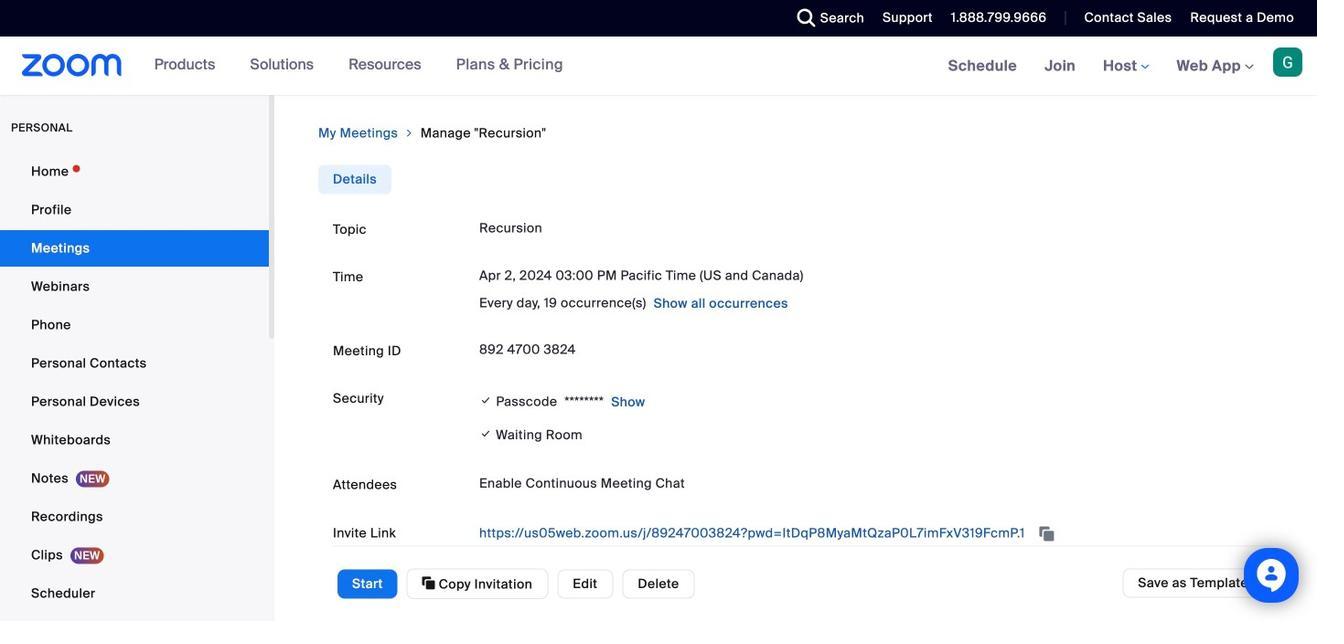 Task type: locate. For each thing, give the bounding box(es) containing it.
banner
[[0, 37, 1317, 96]]

zoom logo image
[[22, 54, 122, 77]]

personal menu menu
[[0, 154, 269, 622]]

1 vertical spatial checked image
[[479, 425, 492, 444]]

right image
[[404, 124, 415, 143]]

2 checked image from the top
[[479, 425, 492, 444]]

meetings navigation
[[934, 37, 1317, 96]]

product information navigation
[[140, 37, 577, 95]]

1 checked image from the top
[[479, 392, 492, 410]]

manage my meeting tab control tab list
[[318, 165, 391, 194]]

application
[[479, 519, 1258, 549]]

checked image
[[479, 392, 492, 410], [479, 425, 492, 444]]

0 vertical spatial checked image
[[479, 392, 492, 410]]

profile picture image
[[1273, 48, 1302, 77]]

tab
[[318, 165, 391, 194]]

add to outlook calendar (.ics) image
[[653, 573, 671, 592]]



Task type: describe. For each thing, give the bounding box(es) containing it.
copy image
[[422, 576, 435, 592]]

btn image
[[866, 573, 884, 592]]

add to google calendar image
[[479, 573, 498, 592]]

manage recursion navigation
[[318, 124, 1273, 143]]



Task type: vqa. For each thing, say whether or not it's contained in the screenshot.
Schedule
no



